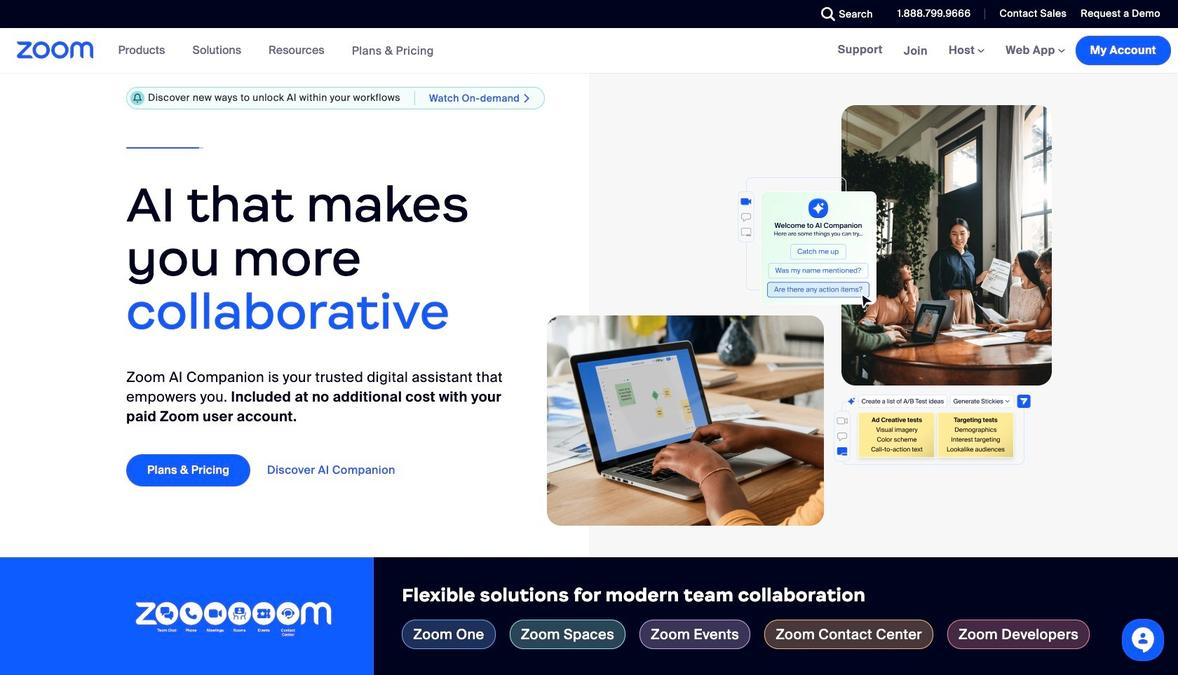 Task type: vqa. For each thing, say whether or not it's contained in the screenshot.
right "image"
yes



Task type: describe. For each thing, give the bounding box(es) containing it.
zoom logo image
[[17, 41, 94, 59]]

zoom one tab
[[402, 620, 496, 649]]

right image
[[520, 92, 534, 104]]



Task type: locate. For each thing, give the bounding box(es) containing it.
product information navigation
[[108, 28, 445, 74]]

tab list
[[402, 620, 1150, 649]]

0 vertical spatial zoom interface icon image
[[600, 177, 877, 308]]

zoom interface icon image
[[600, 177, 877, 308], [834, 395, 1031, 465]]

1 vertical spatial zoom interface icon image
[[834, 395, 1031, 465]]

main content
[[0, 28, 1178, 675]]

meetings navigation
[[838, 28, 1178, 74]]

banner
[[0, 28, 1178, 74]]

zoom unified communication platform image
[[136, 603, 332, 639]]



